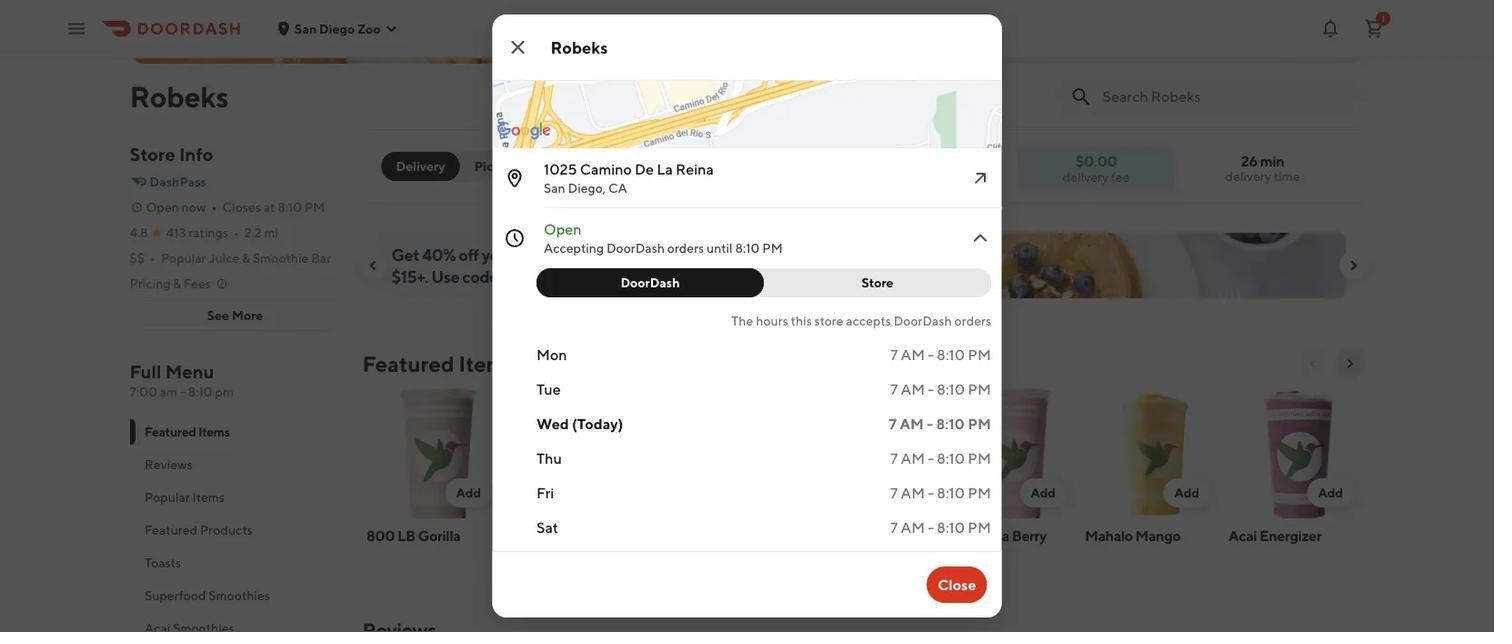 Task type: describe. For each thing, give the bounding box(es) containing it.
energizer
[[1260, 527, 1322, 545]]

reviews
[[144, 457, 192, 472]]

close button
[[927, 567, 988, 603]]

info
[[179, 144, 213, 165]]

robeks dialog
[[402, 0, 1100, 628]]

mahalo mango
[[1085, 527, 1181, 545]]

- inside "full menu 7:00 am - 8:10 pm"
[[180, 384, 186, 399]]

pm for tue
[[968, 381, 991, 398]]

order methods option group
[[382, 152, 530, 181]]

4.8
[[130, 225, 148, 240]]

pm for fri
[[968, 484, 991, 502]]

1
[[1382, 13, 1386, 24]]

popular items
[[144, 490, 224, 505]]

superfood smoothies
[[144, 588, 270, 603]]

delivery inside $0.00 delivery fee
[[1063, 169, 1109, 184]]

select promotional banner element
[[838, 298, 889, 331]]

powered by google image
[[497, 122, 551, 140]]

$0.00 delivery fee
[[1063, 152, 1130, 184]]

wed
[[536, 415, 569, 433]]

full
[[130, 361, 162, 383]]

7 am - 8:10 pm for mon
[[890, 346, 991, 363]]

code
[[463, 267, 498, 286]]

2 photos button
[[1263, 24, 1354, 53]]

add button for acai energizer
[[1307, 479, 1354, 508]]

wed (today)
[[536, 415, 623, 433]]

valid
[[572, 267, 606, 286]]

am for tue
[[901, 381, 925, 398]]

mi
[[264, 225, 278, 240]]

26 min delivery time
[[1226, 152, 1301, 184]]

popular inside popular items button
[[144, 490, 189, 505]]

orders inside get 40% off your first 2 orders. save up to $10 on orders $15+.  use code 40deal, valid for 45 days
[[741, 245, 787, 264]]

- for mon
[[928, 346, 934, 363]]

order
[[596, 159, 632, 174]]

1 vertical spatial next button of carousel image
[[1343, 357, 1358, 371]]

orders.
[[560, 245, 610, 264]]

2 horizontal spatial •
[[234, 225, 239, 240]]

1025
[[544, 161, 577, 178]]

beneficial
[[547, 527, 611, 545]]

$15+.
[[392, 267, 429, 286]]

superfood
[[144, 588, 206, 603]]

items inside button
[[192, 490, 224, 505]]

bowl
[[797, 547, 830, 565]]

toasts
[[144, 555, 181, 570]]

to
[[672, 245, 687, 264]]

smoothies
[[208, 588, 270, 603]]

superfood smoothies button
[[130, 580, 341, 612]]

group order
[[556, 159, 632, 174]]

2 inside get 40% off your first 2 orders. save up to $10 on orders $15+.  use code 40deal, valid for 45 days
[[548, 245, 557, 264]]

40deal,
[[501, 267, 569, 286]]

- for thu
[[928, 450, 934, 467]]

until
[[706, 241, 733, 256]]

acai energizer image
[[1229, 389, 1365, 519]]

1 vertical spatial items
[[198, 424, 229, 439]]

pricing & fees button
[[130, 275, 229, 293]]

pm
[[215, 384, 234, 399]]

1 horizontal spatial featured items
[[363, 351, 515, 377]]

notification bell image
[[1320, 18, 1342, 40]]

acai for acai strawnana berry bowl
[[797, 527, 826, 545]]

ca
[[608, 181, 627, 196]]

photos
[[1302, 30, 1343, 45]]

am
[[160, 384, 178, 399]]

berry beneficial
[[510, 527, 611, 545]]

strawnana berry image
[[941, 389, 1078, 519]]

add button for acai strawnana berry bowl
[[876, 479, 923, 508]]

Item Search search field
[[1103, 86, 1351, 106]]

2 vertical spatial doordash
[[894, 313, 952, 328]]

reviews button
[[130, 449, 341, 481]]

mon
[[536, 346, 567, 363]]

strawnana berry
[[941, 527, 1047, 545]]

hour options option group
[[536, 268, 991, 298]]

add button for 800 lb gorilla
[[445, 479, 492, 508]]

menu
[[165, 361, 214, 383]]

the
[[731, 313, 753, 328]]

fri
[[536, 484, 554, 502]]

pickup
[[475, 159, 516, 174]]

lb
[[397, 527, 415, 545]]

your
[[482, 245, 514, 264]]

open accepting doordash orders until 8:10 pm
[[544, 221, 783, 256]]

see more
[[207, 308, 263, 323]]

am for sat
[[901, 519, 925, 536]]

Delivery radio
[[382, 152, 460, 181]]

1 vertical spatial previous button of carousel image
[[1307, 357, 1322, 371]]

on
[[719, 245, 738, 264]]

2 horizontal spatial orders
[[954, 313, 991, 328]]

45
[[632, 267, 651, 286]]

acai strawnana berry bowl image
[[797, 389, 934, 519]]

off
[[459, 245, 479, 264]]

- for tue
[[928, 381, 934, 398]]

acai for acai energizer
[[1229, 527, 1257, 545]]

add for 800 lb gorilla
[[456, 485, 481, 500]]

strawnana inside acai strawnana berry bowl
[[828, 527, 897, 545]]

am for fri
[[901, 484, 925, 502]]

$0.00
[[1076, 152, 1117, 169]]

800
[[366, 527, 395, 545]]

the hours this store accepts doordash orders
[[731, 313, 991, 328]]

pm for wed (today)
[[968, 415, 991, 433]]

closes
[[222, 200, 261, 215]]

$$ • popular juice & smoothie bar
[[130, 251, 331, 266]]

7 am - 8:10 pm for thu
[[890, 450, 991, 467]]

now
[[182, 200, 206, 215]]

juice
[[209, 251, 240, 266]]

add for acai strawnana berry bowl
[[887, 485, 912, 500]]

reina
[[676, 161, 714, 178]]

7 am - 8:10 pm for fri
[[890, 484, 991, 502]]

de
[[635, 161, 654, 178]]

diego
[[319, 21, 355, 36]]

first
[[517, 245, 545, 264]]

open for open accepting doordash orders until 8:10 pm
[[544, 221, 581, 238]]

413
[[166, 225, 186, 240]]

7:00
[[130, 384, 157, 399]]

add for strawnana berry
[[1031, 485, 1056, 500]]

robeks inside dialog
[[551, 37, 608, 57]]

8:10 inside open accepting doordash orders until 8:10 pm
[[735, 241, 760, 256]]

$$
[[130, 251, 145, 266]]

7 for sat
[[890, 519, 898, 536]]

berry inside button
[[510, 527, 545, 545]]

for
[[609, 267, 629, 286]]

accepts
[[846, 313, 891, 328]]

7 for fri
[[890, 484, 898, 502]]

413 ratings •
[[166, 225, 239, 240]]

full menu 7:00 am - 8:10 pm
[[130, 361, 234, 399]]

pricing
[[130, 276, 170, 291]]

see
[[207, 308, 229, 323]]

bar
[[311, 251, 331, 266]]

store info
[[130, 144, 213, 165]]

8:10 for sat
[[937, 519, 965, 536]]

add button for mahalo mango
[[1164, 479, 1211, 508]]

accepting
[[544, 241, 604, 256]]

pm for sat
[[968, 519, 991, 536]]

1 vertical spatial featured items
[[144, 424, 229, 439]]

featured products button
[[130, 514, 341, 547]]

• closes at 8:10 pm
[[212, 200, 325, 215]]

featured inside heading
[[363, 351, 454, 377]]

mahalo
[[1085, 527, 1133, 545]]

delivery
[[396, 159, 445, 174]]

delivery inside the 26 min delivery time
[[1226, 169, 1272, 184]]



Task type: locate. For each thing, give the bounding box(es) containing it.
berry up close button
[[899, 527, 934, 545]]

1 strawnana from the left
[[828, 527, 897, 545]]

san
[[295, 21, 317, 36], [544, 181, 565, 196]]

2 strawnana from the left
[[941, 527, 1009, 545]]

dashpass
[[150, 174, 206, 189]]

berry beneficial button
[[506, 386, 650, 553]]

acai left energizer
[[1229, 527, 1257, 545]]

0 vertical spatial open
[[146, 200, 179, 215]]

1 horizontal spatial san
[[544, 181, 565, 196]]

items up reviews "button"
[[198, 424, 229, 439]]

next button of carousel image
[[1347, 258, 1362, 273], [1343, 357, 1358, 371]]

doordash inside button
[[620, 275, 680, 290]]

at
[[264, 200, 275, 215]]

open now
[[146, 200, 206, 215]]

san down 1025
[[544, 181, 565, 196]]

26
[[1242, 152, 1258, 170]]

2 photos
[[1292, 30, 1343, 45]]

strawnana up "close"
[[941, 527, 1009, 545]]

orders up days
[[667, 241, 704, 256]]

&
[[242, 251, 250, 266], [173, 276, 181, 291]]

0 horizontal spatial orders
[[667, 241, 704, 256]]

- for wed (today)
[[927, 415, 933, 433]]

0 vertical spatial robeks
[[551, 37, 608, 57]]

1 vertical spatial featured
[[144, 424, 196, 439]]

0 vertical spatial next button of carousel image
[[1347, 258, 1362, 273]]

7 for thu
[[890, 450, 898, 467]]

0 horizontal spatial delivery
[[1063, 169, 1109, 184]]

add up gorilla
[[456, 485, 481, 500]]

berry down fri
[[510, 527, 545, 545]]

san diego zoo button
[[277, 21, 399, 36]]

7 am - 8:10 pm for sat
[[890, 519, 991, 536]]

7 am - 8:10 pm for wed (today)
[[889, 415, 991, 433]]

1 vertical spatial san
[[544, 181, 565, 196]]

5 add from the left
[[1318, 485, 1343, 500]]

thu
[[536, 450, 562, 467]]

4 add from the left
[[1174, 485, 1200, 500]]

1 vertical spatial robeks
[[130, 79, 229, 113]]

2
[[1292, 30, 1300, 45], [548, 245, 557, 264]]

1025 camino de la reina san diego, ca
[[544, 161, 714, 196]]

sat
[[536, 519, 558, 536]]

- for sat
[[928, 519, 934, 536]]

am
[[901, 346, 925, 363], [901, 381, 925, 398], [900, 415, 924, 433], [901, 450, 925, 467], [901, 484, 925, 502], [901, 519, 925, 536]]

2 right first
[[548, 245, 557, 264]]

0 vertical spatial store
[[130, 144, 175, 165]]

0 vertical spatial previous button of carousel image
[[366, 258, 381, 273]]

0 horizontal spatial store
[[130, 144, 175, 165]]

0 horizontal spatial previous button of carousel image
[[366, 258, 381, 273]]

800 lb gorilla image
[[366, 389, 503, 519]]

2.2 mi
[[244, 225, 278, 240]]

close robeks image
[[507, 36, 529, 58]]

popular up pricing & fees "button"
[[161, 251, 206, 266]]

delivery left time
[[1226, 169, 1272, 184]]

8:10
[[278, 200, 302, 215], [735, 241, 760, 256], [937, 346, 965, 363], [937, 381, 965, 398], [188, 384, 213, 399], [936, 415, 965, 433], [937, 450, 965, 467], [937, 484, 965, 502], [937, 519, 965, 536]]

items left mon
[[459, 351, 515, 377]]

add up energizer
[[1318, 485, 1343, 500]]

popular items button
[[130, 481, 341, 514]]

featured up toasts
[[144, 523, 197, 538]]

1 horizontal spatial berry
[[899, 527, 934, 545]]

pm for mon
[[968, 346, 991, 363]]

featured items up reviews
[[144, 424, 229, 439]]

3 add from the left
[[1031, 485, 1056, 500]]

group
[[556, 159, 594, 174]]

add for mahalo mango
[[1174, 485, 1200, 500]]

san inside 1025 camino de la reina san diego, ca
[[544, 181, 565, 196]]

up
[[650, 245, 669, 264]]

1 vertical spatial popular
[[144, 490, 189, 505]]

add button up mango
[[1164, 479, 1211, 508]]

acai inside acai strawnana berry bowl
[[797, 527, 826, 545]]

& inside "button"
[[173, 276, 181, 291]]

add button up gorilla
[[445, 479, 492, 508]]

store up the select promotional banner element at the right of page
[[861, 275, 894, 290]]

8:10 for wed (today)
[[936, 415, 965, 433]]

1 vertical spatial 2
[[548, 245, 557, 264]]

1 vertical spatial •
[[234, 225, 239, 240]]

toasts button
[[130, 547, 341, 580]]

san left diego
[[295, 21, 317, 36]]

am for thu
[[901, 450, 925, 467]]

berry inside acai strawnana berry bowl
[[899, 527, 934, 545]]

0 horizontal spatial strawnana
[[828, 527, 897, 545]]

2 acai from the left
[[1229, 527, 1257, 545]]

featured items heading
[[363, 349, 515, 378]]

featured inside button
[[144, 523, 197, 538]]

7 for mon
[[890, 346, 898, 363]]

7
[[890, 346, 898, 363], [890, 381, 898, 398], [889, 415, 897, 433], [890, 450, 898, 467], [890, 484, 898, 502], [890, 519, 898, 536]]

• left 2.2
[[234, 225, 239, 240]]

0 vertical spatial items
[[459, 351, 515, 377]]

2 berry from the left
[[899, 527, 934, 545]]

ratings
[[189, 225, 228, 240]]

0 horizontal spatial &
[[173, 276, 181, 291]]

doordash up '45'
[[606, 241, 665, 256]]

orders down click item icon at the top right of the page
[[954, 313, 991, 328]]

1 horizontal spatial delivery
[[1226, 169, 1272, 184]]

mahalo mango image
[[1085, 389, 1221, 519]]

1 horizontal spatial previous button of carousel image
[[1307, 357, 1322, 371]]

click item image
[[969, 167, 991, 189]]

0 vertical spatial &
[[242, 251, 250, 266]]

items inside heading
[[459, 351, 515, 377]]

0 horizontal spatial acai
[[797, 527, 826, 545]]

- for fri
[[928, 484, 934, 502]]

1 berry from the left
[[510, 527, 545, 545]]

open menu image
[[66, 18, 87, 40]]

DoorDash button
[[536, 268, 764, 298]]

am for mon
[[901, 346, 925, 363]]

fee
[[1112, 169, 1130, 184]]

berry
[[510, 527, 545, 545], [899, 527, 934, 545], [1012, 527, 1047, 545]]

pm
[[305, 200, 325, 215], [762, 241, 783, 256], [968, 346, 991, 363], [968, 381, 991, 398], [968, 415, 991, 433], [968, 450, 991, 467], [968, 484, 991, 502], [968, 519, 991, 536]]

delivery left fee
[[1063, 169, 1109, 184]]

popular down reviews
[[144, 490, 189, 505]]

doordash down up
[[620, 275, 680, 290]]

mango
[[1135, 527, 1181, 545]]

0 vertical spatial popular
[[161, 251, 206, 266]]

(today)
[[572, 415, 623, 433]]

time
[[1274, 169, 1301, 184]]

featured items down 'use'
[[363, 351, 515, 377]]

1 vertical spatial &
[[173, 276, 181, 291]]

2 horizontal spatial berry
[[1012, 527, 1047, 545]]

2 left photos
[[1292, 30, 1300, 45]]

7 for tue
[[890, 381, 898, 398]]

0 horizontal spatial open
[[146, 200, 179, 215]]

add up mango
[[1174, 485, 1200, 500]]

pm inside open accepting doordash orders until 8:10 pm
[[762, 241, 783, 256]]

items up 'featured products'
[[192, 490, 224, 505]]

7 for wed (today)
[[889, 415, 897, 433]]

4 add button from the left
[[1164, 479, 1211, 508]]

• right $$
[[150, 251, 155, 266]]

berry left mahalo
[[1012, 527, 1047, 545]]

& left fees
[[173, 276, 181, 291]]

this
[[791, 313, 812, 328]]

gorilla
[[418, 527, 460, 545]]

& right juice at the left of page
[[242, 251, 250, 266]]

san diego zoo
[[295, 21, 381, 36]]

add button for strawnana berry
[[1020, 479, 1067, 508]]

items
[[459, 351, 515, 377], [198, 424, 229, 439], [192, 490, 224, 505]]

2 vertical spatial items
[[192, 490, 224, 505]]

store inside store button
[[861, 275, 894, 290]]

tue
[[536, 381, 561, 398]]

1 horizontal spatial •
[[212, 200, 217, 215]]

Store button
[[753, 268, 991, 298]]

robeks
[[551, 37, 608, 57], [130, 79, 229, 113]]

1 acai from the left
[[797, 527, 826, 545]]

1 add from the left
[[456, 485, 481, 500]]

0 vertical spatial doordash
[[606, 241, 665, 256]]

camino
[[580, 161, 632, 178]]

3 berry from the left
[[1012, 527, 1047, 545]]

add up strawnana berry
[[1031, 485, 1056, 500]]

delivery
[[1226, 169, 1272, 184], [1063, 169, 1109, 184]]

0 horizontal spatial berry
[[510, 527, 545, 545]]

group order button
[[545, 152, 643, 181]]

1 vertical spatial doordash
[[620, 275, 680, 290]]

add
[[456, 485, 481, 500], [887, 485, 912, 500], [1031, 485, 1056, 500], [1174, 485, 1200, 500], [1318, 485, 1343, 500]]

0 vertical spatial 2
[[1292, 30, 1300, 45]]

am for wed (today)
[[900, 415, 924, 433]]

0 horizontal spatial san
[[295, 21, 317, 36]]

map region
[[402, 0, 1100, 254]]

2 inside button
[[1292, 30, 1300, 45]]

days
[[654, 267, 687, 286]]

store up dashpass
[[130, 144, 175, 165]]

previous button of carousel image
[[366, 258, 381, 273], [1307, 357, 1322, 371]]

Pickup radio
[[449, 152, 530, 181]]

1 horizontal spatial &
[[242, 251, 250, 266]]

open up accepting
[[544, 221, 581, 238]]

1 add button from the left
[[445, 479, 492, 508]]

add for acai energizer
[[1318, 485, 1343, 500]]

8:10 inside "full menu 7:00 am - 8:10 pm"
[[188, 384, 213, 399]]

zoo
[[358, 21, 381, 36]]

doordash right accepts
[[894, 313, 952, 328]]

0 horizontal spatial featured items
[[144, 424, 229, 439]]

1 horizontal spatial store
[[861, 275, 894, 290]]

1 button
[[1357, 10, 1393, 47]]

2 vertical spatial featured
[[144, 523, 197, 538]]

products
[[200, 523, 252, 538]]

use
[[431, 267, 460, 286]]

-
[[928, 346, 934, 363], [928, 381, 934, 398], [180, 384, 186, 399], [927, 415, 933, 433], [928, 450, 934, 467], [928, 484, 934, 502], [928, 519, 934, 536]]

robeks image
[[146, 0, 215, 51]]

40%
[[422, 245, 456, 264]]

1 items, open order cart image
[[1364, 18, 1386, 40]]

featured up reviews
[[144, 424, 196, 439]]

strawnana
[[828, 527, 897, 545], [941, 527, 1009, 545]]

add button up energizer
[[1307, 479, 1354, 508]]

add button up acai strawnana berry bowl
[[876, 479, 923, 508]]

berry beneficial image
[[510, 389, 646, 519]]

3 add button from the left
[[1020, 479, 1067, 508]]

orders
[[667, 241, 704, 256], [741, 245, 787, 264], [954, 313, 991, 328]]

8:10 for thu
[[937, 450, 965, 467]]

diego,
[[568, 181, 606, 196]]

acai strawnana berry bowl
[[797, 527, 934, 565]]

open up 413
[[146, 200, 179, 215]]

add up acai strawnana berry bowl
[[887, 485, 912, 500]]

5 add button from the left
[[1307, 479, 1354, 508]]

1 vertical spatial open
[[544, 221, 581, 238]]

$10
[[690, 245, 717, 264]]

see more button
[[131, 301, 340, 330]]

open inside open accepting doordash orders until 8:10 pm
[[544, 221, 581, 238]]

orders up the hour options "option group"
[[741, 245, 787, 264]]

doordash inside open accepting doordash orders until 8:10 pm
[[606, 241, 665, 256]]

1 horizontal spatial strawnana
[[941, 527, 1009, 545]]

1 horizontal spatial 2
[[1292, 30, 1300, 45]]

acai energizer
[[1229, 527, 1322, 545]]

1 horizontal spatial acai
[[1229, 527, 1257, 545]]

fees
[[184, 276, 211, 291]]

1 vertical spatial store
[[861, 275, 894, 290]]

pm for thu
[[968, 450, 991, 467]]

min
[[1261, 152, 1285, 170]]

add button
[[445, 479, 492, 508], [876, 479, 923, 508], [1020, 479, 1067, 508], [1164, 479, 1211, 508], [1307, 479, 1354, 508]]

0 horizontal spatial robeks
[[130, 79, 229, 113]]

featured down $15+. at the top of the page
[[363, 351, 454, 377]]

1 horizontal spatial orders
[[741, 245, 787, 264]]

0 horizontal spatial •
[[150, 251, 155, 266]]

0 vertical spatial •
[[212, 200, 217, 215]]

1 horizontal spatial open
[[544, 221, 581, 238]]

strawnana up bowl
[[828, 527, 897, 545]]

la
[[657, 161, 673, 178]]

robeks up store info
[[130, 79, 229, 113]]

store for store
[[861, 275, 894, 290]]

8:10 for tue
[[937, 381, 965, 398]]

1 horizontal spatial robeks
[[551, 37, 608, 57]]

• right now
[[212, 200, 217, 215]]

0 vertical spatial san
[[295, 21, 317, 36]]

close
[[938, 576, 977, 594]]

store for store info
[[130, 144, 175, 165]]

robeks right close robeks icon
[[551, 37, 608, 57]]

2 vertical spatial •
[[150, 251, 155, 266]]

8:10 for fri
[[937, 484, 965, 502]]

0 vertical spatial featured items
[[363, 351, 515, 377]]

2 add button from the left
[[876, 479, 923, 508]]

7 am - 8:10 pm for tue
[[890, 381, 991, 398]]

store
[[814, 313, 843, 328]]

8:10 for mon
[[937, 346, 965, 363]]

open
[[146, 200, 179, 215], [544, 221, 581, 238]]

open for open now
[[146, 200, 179, 215]]

acai up bowl
[[797, 527, 826, 545]]

click item image
[[969, 227, 991, 249]]

0 horizontal spatial 2
[[548, 245, 557, 264]]

0 vertical spatial featured
[[363, 351, 454, 377]]

orders inside open accepting doordash orders until 8:10 pm
[[667, 241, 704, 256]]

2 add from the left
[[887, 485, 912, 500]]

add button up strawnana berry
[[1020, 479, 1067, 508]]

featured items
[[363, 351, 515, 377], [144, 424, 229, 439]]



Task type: vqa. For each thing, say whether or not it's contained in the screenshot.
The 0
no



